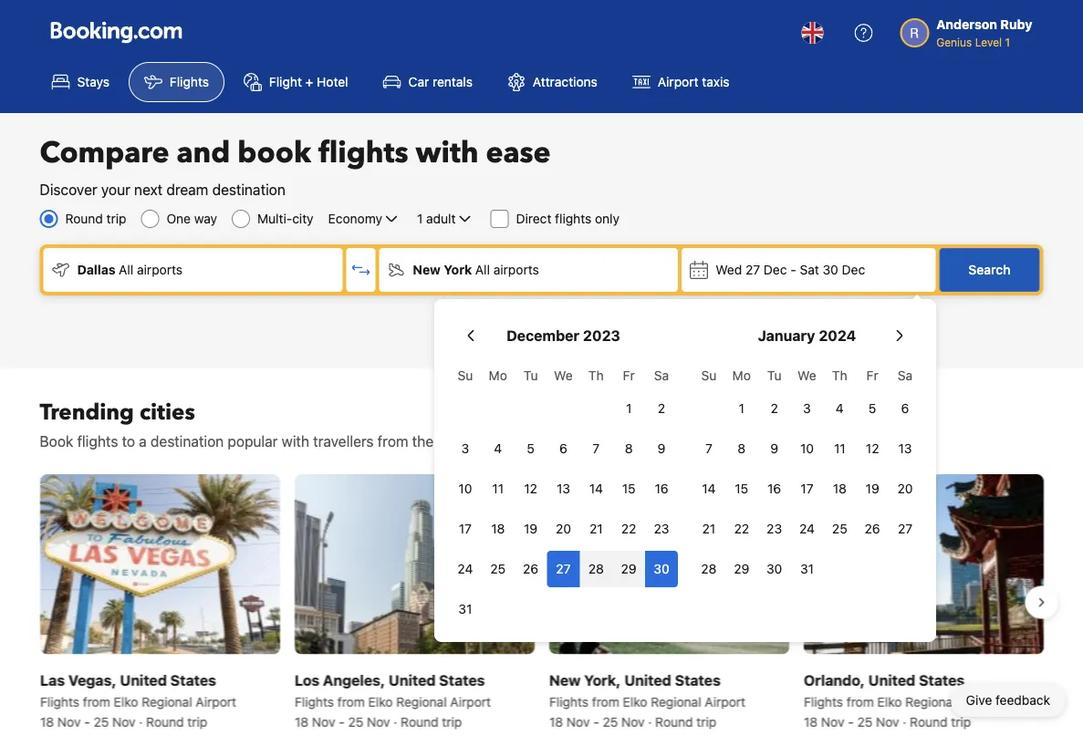 Task type: locate. For each thing, give the bounding box(es) containing it.
0 vertical spatial 12
[[866, 441, 880, 457]]

flights down los
[[294, 695, 334, 710]]

1 vertical spatial new
[[549, 672, 581, 689]]

2 elko from the left
[[368, 695, 393, 710]]

adult
[[426, 211, 456, 226]]

th up 4 january 2024 option
[[833, 368, 848, 383]]

1 horizontal spatial 20
[[898, 482, 913, 497]]

flights up economy
[[319, 133, 409, 173]]

29 right 28 'option'
[[621, 562, 637, 577]]

with up 1 adult 'dropdown button'
[[416, 133, 479, 173]]

flight + hotel link
[[228, 62, 364, 102]]

0 vertical spatial new
[[413, 262, 441, 278]]

13 December 2023 checkbox
[[547, 471, 580, 508]]

24 right 23 option
[[800, 522, 815, 537]]

5 left 6 option
[[527, 441, 535, 457]]

- left sat
[[791, 262, 797, 278]]

2 23 from the left
[[767, 522, 783, 537]]

16 inside checkbox
[[655, 482, 669, 497]]

10 for "10" option
[[459, 482, 472, 497]]

0 horizontal spatial 6
[[560, 441, 568, 457]]

anderson ruby genius level 1
[[937, 17, 1033, 48]]

11 right "10" option
[[493, 482, 504, 497]]

4 for 4 january 2024 option
[[836, 401, 844, 416]]

5 inside "option"
[[869, 401, 877, 416]]

las vegas, united states image
[[40, 475, 280, 655]]

15 for 15 january 2024 checkbox
[[735, 482, 749, 497]]

from inside las vegas, united states flights from elko regional airport 18 nov - 25 nov · round trip
[[82, 695, 110, 710]]

united right "orlando,"
[[868, 672, 915, 689]]

1 vertical spatial 26
[[523, 562, 539, 577]]

0 vertical spatial 26
[[865, 522, 881, 537]]

23 right 22 january 2024 option at right
[[767, 522, 783, 537]]

destination up multi-
[[212, 181, 286, 199]]

0 horizontal spatial 15
[[622, 482, 636, 497]]

27
[[746, 262, 761, 278], [898, 522, 913, 537], [556, 562, 571, 577]]

th
[[589, 368, 604, 383], [833, 368, 848, 383]]

29
[[621, 562, 637, 577], [734, 562, 750, 577]]

1 horizontal spatial tu
[[768, 368, 782, 383]]

round inside los angeles, united states flights from elko regional airport 18 nov - 25 nov · round trip
[[401, 715, 438, 730]]

0 vertical spatial 10
[[801, 441, 814, 457]]

1 horizontal spatial 30
[[767, 562, 783, 577]]

31 for the 31 december 2023 option at the left bottom of the page
[[459, 602, 472, 617]]

6
[[902, 401, 910, 416], [560, 441, 568, 457]]

booking.com logo image
[[51, 21, 182, 43], [51, 21, 182, 43]]

12 December 2023 checkbox
[[515, 471, 547, 508]]

mo
[[489, 368, 508, 383], [733, 368, 751, 383]]

january 2024
[[758, 327, 857, 345]]

2 for january 2024
[[771, 401, 779, 416]]

flights left to
[[77, 433, 118, 451]]

regional inside orlando, united states flights from elko regional airport 18 nov - 25 nov · round trip
[[905, 695, 956, 710]]

round for las
[[146, 715, 184, 730]]

0 horizontal spatial 5
[[527, 441, 535, 457]]

14 December 2023 checkbox
[[580, 471, 613, 508]]

0 horizontal spatial 31
[[459, 602, 472, 617]]

21 for 21 january 2024 checkbox
[[703, 522, 716, 537]]

0 horizontal spatial 3
[[462, 441, 470, 457]]

1 vertical spatial with
[[282, 433, 310, 451]]

27 inside 'option'
[[556, 562, 571, 577]]

1 horizontal spatial 22
[[734, 522, 750, 537]]

search
[[969, 262, 1011, 278]]

28 right 27 december 2023 'option' at the right of the page
[[589, 562, 604, 577]]

1 vertical spatial destination
[[151, 433, 224, 451]]

26 inside 26 january 2024 option
[[865, 522, 881, 537]]

21 for 21 december 2023 option
[[590, 522, 603, 537]]

10 inside checkbox
[[801, 441, 814, 457]]

2 mo from the left
[[733, 368, 751, 383]]

with
[[416, 133, 479, 173], [282, 433, 310, 451]]

23 inside option
[[767, 522, 783, 537]]

0 horizontal spatial dec
[[764, 262, 787, 278]]

2 2 from the left
[[771, 401, 779, 416]]

all right dallas at top left
[[119, 262, 134, 278]]

22 for 22 option
[[622, 522, 637, 537]]

dec right sat
[[842, 262, 866, 278]]

30 for 30 option
[[654, 562, 670, 577]]

2 vertical spatial flights
[[77, 433, 118, 451]]

15 right 14 january 2024 option
[[735, 482, 749, 497]]

2 fr from the left
[[867, 368, 879, 383]]

11
[[834, 441, 846, 457], [493, 482, 504, 497]]

26 for '26 december 2023' checkbox
[[523, 562, 539, 577]]

4 right 3 january 2024 checkbox
[[836, 401, 844, 416]]

from
[[378, 433, 409, 451], [82, 695, 110, 710], [337, 695, 365, 710], [592, 695, 619, 710], [847, 695, 874, 710]]

28 January 2024 checkbox
[[693, 551, 726, 588]]

26 for 26 january 2024 option
[[865, 522, 881, 537]]

1 horizontal spatial 26
[[865, 522, 881, 537]]

19 inside 'checkbox'
[[524, 522, 538, 537]]

27 January 2024 checkbox
[[889, 511, 922, 548]]

flights
[[170, 74, 209, 89], [40, 695, 79, 710], [294, 695, 334, 710], [549, 695, 588, 710], [804, 695, 843, 710]]

11 inside option
[[493, 482, 504, 497]]

0 horizontal spatial grid
[[449, 358, 678, 628]]

new left 'york,'
[[549, 672, 581, 689]]

26 inside '26 december 2023' checkbox
[[523, 562, 539, 577]]

14 for "14 december 2023" option
[[590, 482, 603, 497]]

with right popular
[[282, 433, 310, 451]]

25 right 24 'checkbox'
[[491, 562, 506, 577]]

elko inside las vegas, united states flights from elko regional airport 18 nov - 25 nov · round trip
[[113, 695, 138, 710]]

9
[[658, 441, 666, 457], [771, 441, 779, 457]]

1 · from the left
[[139, 715, 142, 730]]

5 right 4 january 2024 option
[[869, 401, 877, 416]]

round inside new york, united states flights from elko regional airport 18 nov - 25 nov · round trip
[[655, 715, 693, 730]]

regional inside los angeles, united states flights from elko regional airport 18 nov - 25 nov · round trip
[[396, 695, 447, 710]]

0 horizontal spatial 4
[[494, 441, 502, 457]]

11 right 10 checkbox on the right
[[834, 441, 846, 457]]

airport inside orlando, united states flights from elko regional airport 18 nov - 25 nov · round trip
[[960, 695, 1000, 710]]

1 regional from the left
[[141, 695, 192, 710]]

17 December 2023 checkbox
[[449, 511, 482, 548]]

2 21 from the left
[[703, 522, 716, 537]]

18 inside los angeles, united states flights from elko regional airport 18 nov - 25 nov · round trip
[[294, 715, 308, 730]]

from inside los angeles, united states flights from elko regional airport 18 nov - 25 nov · round trip
[[337, 695, 365, 710]]

1 horizontal spatial th
[[833, 368, 848, 383]]

22 for 22 january 2024 option at right
[[734, 522, 750, 537]]

mo down december
[[489, 368, 508, 383]]

1 horizontal spatial 14
[[702, 482, 716, 497]]

su up 3 checkbox
[[458, 368, 473, 383]]

new
[[413, 262, 441, 278], [549, 672, 581, 689]]

flights down "las"
[[40, 695, 79, 710]]

su up 7 checkbox
[[702, 368, 717, 383]]

20
[[898, 482, 913, 497], [556, 522, 572, 537]]

8 inside checkbox
[[738, 441, 746, 457]]

flight + hotel
[[269, 74, 348, 89]]

1 horizontal spatial flights
[[319, 133, 409, 173]]

3 left 4 december 2023 checkbox
[[462, 441, 470, 457]]

2 14 from the left
[[702, 482, 716, 497]]

united right angeles,
[[388, 672, 435, 689]]

elko inside orlando, united states flights from elko regional airport 18 nov - 25 nov · round trip
[[878, 695, 902, 710]]

17 right 16 option
[[801, 482, 814, 497]]

1 grid from the left
[[449, 358, 678, 628]]

1 December 2023 checkbox
[[613, 391, 646, 427]]

0 horizontal spatial 2
[[658, 401, 666, 416]]

airport inside las vegas, united states flights from elko regional airport 18 nov - 25 nov · round trip
[[195, 695, 236, 710]]

tu up 2 january 2024 option
[[768, 368, 782, 383]]

- down angeles,
[[338, 715, 344, 730]]

· for angeles,
[[393, 715, 397, 730]]

3 January 2024 checkbox
[[791, 391, 824, 427]]

19 inside option
[[866, 482, 880, 497]]

airports down direct
[[494, 262, 539, 278]]

flights for new york, united states
[[549, 695, 588, 710]]

states for las vegas, united states
[[170, 672, 216, 689]]

grid
[[449, 358, 678, 628], [693, 358, 922, 588]]

round inside las vegas, united states flights from elko regional airport 18 nov - 25 nov · round trip
[[146, 715, 184, 730]]

1 horizontal spatial 28
[[702, 562, 717, 577]]

flights inside las vegas, united states flights from elko regional airport 18 nov - 25 nov · round trip
[[40, 695, 79, 710]]

0 horizontal spatial 22
[[622, 522, 637, 537]]

1 tu from the left
[[524, 368, 538, 383]]

1 horizontal spatial 31
[[801, 562, 814, 577]]

new for york
[[413, 262, 441, 278]]

23 right 22 option
[[654, 522, 670, 537]]

2 sa from the left
[[898, 368, 913, 383]]

1 horizontal spatial 23
[[767, 522, 783, 537]]

one way
[[167, 211, 217, 226]]

1 horizontal spatial 21
[[703, 522, 716, 537]]

9 December 2023 checkbox
[[646, 431, 678, 467]]

destination
[[212, 181, 286, 199], [151, 433, 224, 451]]

19 right 18 january 2024 checkbox
[[866, 482, 880, 497]]

airports
[[137, 262, 183, 278], [494, 262, 539, 278]]

1
[[1006, 36, 1011, 48], [417, 211, 423, 226], [626, 401, 632, 416], [739, 401, 745, 416]]

- inside los angeles, united states flights from elko regional airport 18 nov - 25 nov · round trip
[[338, 715, 344, 730]]

27 right '26 december 2023' checkbox
[[556, 562, 571, 577]]

24 inside option
[[800, 522, 815, 537]]

0 vertical spatial 4
[[836, 401, 844, 416]]

1 horizontal spatial mo
[[733, 368, 751, 383]]

0 horizontal spatial 20
[[556, 522, 572, 537]]

trip inside las vegas, united states flights from elko regional airport 18 nov - 25 nov · round trip
[[187, 715, 207, 730]]

elko
[[113, 695, 138, 710], [368, 695, 393, 710], [623, 695, 647, 710], [878, 695, 902, 710]]

0 vertical spatial flights
[[319, 133, 409, 173]]

regional for angeles,
[[396, 695, 447, 710]]

fr for 2023
[[623, 368, 635, 383]]

1 vertical spatial 13
[[557, 482, 571, 497]]

4 regional from the left
[[905, 695, 956, 710]]

31 for 31 january 2024 option at the right bottom of the page
[[801, 562, 814, 577]]

su for december
[[458, 368, 473, 383]]

- inside new york, united states flights from elko regional airport 18 nov - 25 nov · round trip
[[593, 715, 599, 730]]

7 left 8 option
[[593, 441, 600, 457]]

airport
[[658, 74, 699, 89], [195, 695, 236, 710], [450, 695, 491, 710], [705, 695, 746, 710], [960, 695, 1000, 710]]

2 th from the left
[[833, 368, 848, 383]]

8 January 2024 checkbox
[[726, 431, 758, 467]]

car rentals
[[409, 74, 473, 89]]

6 right 5 january 2024 "option"
[[902, 401, 910, 416]]

31 down 24 'checkbox'
[[459, 602, 472, 617]]

united right vegas,
[[120, 672, 167, 689]]

15 inside the 15 december 2023 checkbox
[[622, 482, 636, 497]]

1 22 from the left
[[622, 522, 637, 537]]

1 horizontal spatial with
[[416, 133, 479, 173]]

united inside las vegas, united states flights from elko regional airport 18 nov - 25 nov · round trip
[[120, 672, 167, 689]]

york,
[[584, 672, 621, 689]]

tu
[[524, 368, 538, 383], [768, 368, 782, 383]]

1 horizontal spatial 29
[[734, 562, 750, 577]]

22 inside 22 option
[[622, 522, 637, 537]]

we
[[554, 368, 573, 383], [798, 368, 817, 383]]

1 21 from the left
[[590, 522, 603, 537]]

flights down "orlando,"
[[804, 695, 843, 710]]

-
[[791, 262, 797, 278], [84, 715, 90, 730], [338, 715, 344, 730], [593, 715, 599, 730], [848, 715, 854, 730]]

4 inside checkbox
[[494, 441, 502, 457]]

0 horizontal spatial 26
[[523, 562, 539, 577]]

1 29 from the left
[[621, 562, 637, 577]]

1 sa from the left
[[655, 368, 669, 383]]

states for los angeles, united states
[[439, 672, 485, 689]]

2 regional from the left
[[396, 695, 447, 710]]

one
[[167, 211, 191, 226]]

16 inside option
[[768, 482, 782, 497]]

15 January 2024 checkbox
[[726, 471, 758, 508]]

multi-city
[[258, 211, 314, 226]]

10 inside option
[[459, 482, 472, 497]]

1 vertical spatial 19
[[524, 522, 538, 537]]

1 horizontal spatial 9
[[771, 441, 779, 457]]

0 vertical spatial 24
[[800, 522, 815, 537]]

1 vertical spatial 3
[[462, 441, 470, 457]]

2 22 from the left
[[734, 522, 750, 537]]

0 horizontal spatial tu
[[524, 368, 538, 383]]

27 cell
[[547, 548, 580, 588]]

stays
[[77, 74, 110, 89]]

regional
[[141, 695, 192, 710], [396, 695, 447, 710], [651, 695, 701, 710], [905, 695, 956, 710]]

give feedback
[[967, 693, 1051, 708]]

december
[[507, 327, 580, 345]]

- down "orlando,"
[[848, 715, 854, 730]]

1 vertical spatial 12
[[524, 482, 538, 497]]

1 vertical spatial 31
[[459, 602, 472, 617]]

0 horizontal spatial 9
[[658, 441, 666, 457]]

22 right 21 december 2023 option
[[622, 522, 637, 537]]

1 January 2024 checkbox
[[726, 391, 758, 427]]

1 right level
[[1006, 36, 1011, 48]]

2 inside checkbox
[[658, 401, 666, 416]]

8 for the 8 checkbox
[[738, 441, 746, 457]]

0 vertical spatial 13
[[899, 441, 913, 457]]

24 for 24 'checkbox'
[[458, 562, 473, 577]]

1 left adult
[[417, 211, 423, 226]]

20 right 19 option
[[898, 482, 913, 497]]

25 down "orlando,"
[[857, 715, 873, 730]]

new york, united states image
[[549, 475, 789, 655]]

and
[[177, 133, 230, 173]]

30 inside 30 option
[[767, 562, 783, 577]]

0 horizontal spatial 24
[[458, 562, 473, 577]]

1 horizontal spatial 3
[[804, 401, 811, 416]]

8
[[625, 441, 633, 457], [738, 441, 746, 457]]

5
[[869, 401, 877, 416], [527, 441, 535, 457]]

fr up 5 january 2024 "option"
[[867, 368, 879, 383]]

· inside las vegas, united states flights from elko regional airport 18 nov - 25 nov · round trip
[[139, 715, 142, 730]]

0 horizontal spatial 21
[[590, 522, 603, 537]]

1 8 from the left
[[625, 441, 633, 457]]

· inside orlando, united states flights from elko regional airport 18 nov - 25 nov · round trip
[[903, 715, 907, 730]]

23 for 23 option
[[767, 522, 783, 537]]

airport inside new york, united states flights from elko regional airport 18 nov - 25 nov · round trip
[[705, 695, 746, 710]]

23 inside checkbox
[[654, 522, 670, 537]]

13 January 2024 checkbox
[[889, 431, 922, 467]]

fr
[[623, 368, 635, 383], [867, 368, 879, 383]]

with inside "trending cities book flights to a destination popular with travellers from the united states"
[[282, 433, 310, 451]]

round trip
[[65, 211, 126, 226]]

29 inside checkbox
[[734, 562, 750, 577]]

0 horizontal spatial 19
[[524, 522, 538, 537]]

airport for new york, united states
[[705, 695, 746, 710]]

7 December 2023 checkbox
[[580, 431, 613, 467]]

rentals
[[433, 74, 473, 89]]

round
[[65, 211, 103, 226], [146, 715, 184, 730], [401, 715, 438, 730], [655, 715, 693, 730], [910, 715, 948, 730]]

2 inside option
[[771, 401, 779, 416]]

24 left the 25 december 2023 checkbox
[[458, 562, 473, 577]]

sa for 2023
[[655, 368, 669, 383]]

19 for 19 option
[[866, 482, 880, 497]]

17 for '17' checkbox
[[459, 522, 472, 537]]

13 right 12 option
[[557, 482, 571, 497]]

2 vertical spatial 27
[[556, 562, 571, 577]]

2023
[[583, 327, 621, 345]]

21 left 22 option
[[590, 522, 603, 537]]

3 December 2023 checkbox
[[449, 431, 482, 467]]

13 inside option
[[899, 441, 913, 457]]

24 inside 'checkbox'
[[458, 562, 473, 577]]

2 tu from the left
[[768, 368, 782, 383]]

10 right 9 january 2024 option
[[801, 441, 814, 457]]

24 December 2023 checkbox
[[449, 551, 482, 588]]

10 for 10 checkbox on the right
[[801, 441, 814, 457]]

2 airports from the left
[[494, 262, 539, 278]]

19
[[866, 482, 880, 497], [524, 522, 538, 537]]

12 right 11 option
[[524, 482, 538, 497]]

1 horizontal spatial 13
[[899, 441, 913, 457]]

21 December 2023 checkbox
[[580, 511, 613, 548]]

30 right 29 december 2023 option
[[654, 562, 670, 577]]

30
[[823, 262, 839, 278], [654, 562, 670, 577], [767, 562, 783, 577]]

3 nov from the left
[[312, 715, 335, 730]]

0 vertical spatial 11
[[834, 441, 846, 457]]

1 horizontal spatial sa
[[898, 368, 913, 383]]

2 horizontal spatial 30
[[823, 262, 839, 278]]

0 horizontal spatial we
[[554, 368, 573, 383]]

0 horizontal spatial new
[[413, 262, 441, 278]]

trip
[[107, 211, 126, 226], [187, 715, 207, 730], [442, 715, 462, 730], [696, 715, 716, 730], [951, 715, 971, 730]]

6 inside 6 option
[[560, 441, 568, 457]]

+
[[306, 74, 313, 89]]

0 horizontal spatial 30
[[654, 562, 670, 577]]

flights inside orlando, united states flights from elko regional airport 18 nov - 25 nov · round trip
[[804, 695, 843, 710]]

flights for los angeles, united states
[[294, 695, 334, 710]]

trip for las
[[187, 715, 207, 730]]

direct flights only
[[516, 211, 620, 226]]

2 16 from the left
[[768, 482, 782, 497]]

- down 'york,'
[[593, 715, 599, 730]]

4 · from the left
[[903, 715, 907, 730]]

0 horizontal spatial with
[[282, 433, 310, 451]]

1 elko from the left
[[113, 695, 138, 710]]

4
[[836, 401, 844, 416], [494, 441, 502, 457]]

city
[[292, 211, 314, 226]]

17 for 17 checkbox
[[801, 482, 814, 497]]

0 horizontal spatial 12
[[524, 482, 538, 497]]

- for las vegas, united states
[[84, 715, 90, 730]]

1 14 from the left
[[590, 482, 603, 497]]

1 horizontal spatial 24
[[800, 522, 815, 537]]

30 inside 30 option
[[654, 562, 670, 577]]

2 · from the left
[[393, 715, 397, 730]]

2 January 2024 checkbox
[[758, 391, 791, 427]]

30 inside wed 27 dec - sat 30 dec popup button
[[823, 262, 839, 278]]

18 inside las vegas, united states flights from elko regional airport 18 nov - 25 nov · round trip
[[40, 715, 54, 730]]

5 December 2023 checkbox
[[515, 431, 547, 467]]

from inside new york, united states flights from elko regional airport 18 nov - 25 nov · round trip
[[592, 695, 619, 710]]

1 15 from the left
[[622, 482, 636, 497]]

3 right 2 january 2024 option
[[804, 401, 811, 416]]

3
[[804, 401, 811, 416], [462, 441, 470, 457]]

4 right 3 checkbox
[[494, 441, 502, 457]]

0 horizontal spatial fr
[[623, 368, 635, 383]]

25 down 'york,'
[[603, 715, 618, 730]]

11 December 2023 checkbox
[[482, 471, 515, 508]]

20 right 19 december 2023 'checkbox'
[[556, 522, 572, 537]]

th for 2023
[[589, 368, 604, 383]]

30 right "29 january 2024" checkbox
[[767, 562, 783, 577]]

8 inside option
[[625, 441, 633, 457]]

14 January 2024 checkbox
[[693, 471, 726, 508]]

sa up 2 december 2023 checkbox
[[655, 368, 669, 383]]

2 all from the left
[[476, 262, 490, 278]]

united inside new york, united states flights from elko regional airport 18 nov - 25 nov · round trip
[[624, 672, 671, 689]]

1 su from the left
[[458, 368, 473, 383]]

1 horizontal spatial 7
[[706, 441, 713, 457]]

2 we from the left
[[798, 368, 817, 383]]

0 vertical spatial 17
[[801, 482, 814, 497]]

mo for january
[[733, 368, 751, 383]]

new york all airports
[[413, 262, 539, 278]]

3 · from the left
[[648, 715, 652, 730]]

1 horizontal spatial 16
[[768, 482, 782, 497]]

29 for 29 december 2023 option
[[621, 562, 637, 577]]

8 for 8 option
[[625, 441, 633, 457]]

states inside new york, united states flights from elko regional airport 18 nov - 25 nov · round trip
[[675, 672, 721, 689]]

las
[[40, 672, 64, 689]]

elko for angeles,
[[368, 695, 393, 710]]

1 we from the left
[[554, 368, 573, 383]]

regional inside las vegas, united states flights from elko regional airport 18 nov - 25 nov · round trip
[[141, 695, 192, 710]]

1 left 2 december 2023 checkbox
[[626, 401, 632, 416]]

los
[[294, 672, 319, 689]]

3 regional from the left
[[651, 695, 701, 710]]

0 horizontal spatial airports
[[137, 262, 183, 278]]

trip inside new york, united states flights from elko regional airport 18 nov - 25 nov · round trip
[[696, 715, 716, 730]]

5 inside checkbox
[[527, 441, 535, 457]]

26 right 25 january 2024 checkbox on the bottom of page
[[865, 522, 881, 537]]

2 right 1 "checkbox"
[[658, 401, 666, 416]]

elko inside new york, united states flights from elko regional airport 18 nov - 25 nov · round trip
[[623, 695, 647, 710]]

we up 3 january 2024 checkbox
[[798, 368, 817, 383]]

dec
[[764, 262, 787, 278], [842, 262, 866, 278]]

22 right 21 january 2024 checkbox
[[734, 522, 750, 537]]

0 vertical spatial destination
[[212, 181, 286, 199]]

1 horizontal spatial 2
[[771, 401, 779, 416]]

united inside los angeles, united states flights from elko regional airport 18 nov - 25 nov · round trip
[[388, 672, 435, 689]]

economy
[[328, 211, 383, 226]]

flights inside flights link
[[170, 74, 209, 89]]

2 8 from the left
[[738, 441, 746, 457]]

2 29 from the left
[[734, 562, 750, 577]]

new left york
[[413, 262, 441, 278]]

- inside las vegas, united states flights from elko regional airport 18 nov - 25 nov · round trip
[[84, 715, 90, 730]]

hotel
[[317, 74, 348, 89]]

24 for 24 option
[[800, 522, 815, 537]]

30 cell
[[646, 548, 678, 588]]

from down "orlando,"
[[847, 695, 874, 710]]

1 23 from the left
[[654, 522, 670, 537]]

region
[[25, 467, 1059, 736]]

17 inside 17 checkbox
[[801, 482, 814, 497]]

1 28 from the left
[[589, 562, 604, 577]]

26 right the 25 december 2023 checkbox
[[523, 562, 539, 577]]

5 for 5 december 2023 checkbox
[[527, 441, 535, 457]]

2 15 from the left
[[735, 482, 749, 497]]

2 9 from the left
[[771, 441, 779, 457]]

1 vertical spatial 24
[[458, 562, 473, 577]]

0 horizontal spatial 29
[[621, 562, 637, 577]]

4 elko from the left
[[878, 695, 902, 710]]

car rentals link
[[368, 62, 488, 102]]

0 horizontal spatial 28
[[589, 562, 604, 577]]

24
[[800, 522, 815, 537], [458, 562, 473, 577]]

dec left sat
[[764, 262, 787, 278]]

flights inside los angeles, united states flights from elko regional airport 18 nov - 25 nov · round trip
[[294, 695, 334, 710]]

15 right "14 december 2023" option
[[622, 482, 636, 497]]

tu down december
[[524, 368, 538, 383]]

1 fr from the left
[[623, 368, 635, 383]]

25
[[833, 522, 848, 537], [491, 562, 506, 577], [93, 715, 108, 730], [348, 715, 363, 730], [603, 715, 618, 730], [857, 715, 873, 730]]

29 cell
[[613, 548, 646, 588]]

1 horizontal spatial 12
[[866, 441, 880, 457]]

27 inside popup button
[[746, 262, 761, 278]]

1 horizontal spatial all
[[476, 262, 490, 278]]

1 16 from the left
[[655, 482, 669, 497]]

1 vertical spatial 20
[[556, 522, 572, 537]]

flights for and
[[319, 133, 409, 173]]

0 horizontal spatial 23
[[654, 522, 670, 537]]

states inside las vegas, united states flights from elko regional airport 18 nov - 25 nov · round trip
[[170, 672, 216, 689]]

1 mo from the left
[[489, 368, 508, 383]]

7 left the 8 checkbox
[[706, 441, 713, 457]]

22 inside 22 january 2024 option
[[734, 522, 750, 537]]

nov
[[57, 715, 80, 730], [112, 715, 135, 730], [312, 715, 335, 730], [367, 715, 390, 730], [566, 715, 590, 730], [621, 715, 645, 730], [821, 715, 844, 730], [876, 715, 899, 730]]

1 horizontal spatial grid
[[693, 358, 922, 588]]

· inside new york, united states flights from elko regional airport 18 nov - 25 nov · round trip
[[648, 715, 652, 730]]

16 for 16 option
[[768, 482, 782, 497]]

next
[[134, 181, 163, 199]]

1 vertical spatial 5
[[527, 441, 535, 457]]

mo up 1 checkbox
[[733, 368, 751, 383]]

28 inside "option"
[[702, 562, 717, 577]]

los angeles, united states image
[[294, 475, 535, 655]]

0 horizontal spatial 8
[[625, 441, 633, 457]]

flights inside compare and book flights with ease discover your next dream destination
[[319, 133, 409, 173]]

18 January 2024 checkbox
[[824, 471, 857, 508]]

we for december
[[554, 368, 573, 383]]

wed 27 dec - sat 30 dec button
[[682, 248, 936, 292]]

17 left 18 december 2023 checkbox
[[459, 522, 472, 537]]

0 horizontal spatial 17
[[459, 522, 472, 537]]

14 left 15 january 2024 checkbox
[[702, 482, 716, 497]]

trip inside orlando, united states flights from elko regional airport 18 nov - 25 nov · round trip
[[951, 715, 971, 730]]

1 vertical spatial 17
[[459, 522, 472, 537]]

from down 'york,'
[[592, 695, 619, 710]]

states inside los angeles, united states flights from elko regional airport 18 nov - 25 nov · round trip
[[439, 672, 485, 689]]

18 December 2023 checkbox
[[482, 511, 515, 548]]

1 horizontal spatial 11
[[834, 441, 846, 457]]

0 horizontal spatial all
[[119, 262, 134, 278]]

1 dec from the left
[[764, 262, 787, 278]]

18 inside orlando, united states flights from elko regional airport 18 nov - 25 nov · round trip
[[804, 715, 818, 730]]

0 horizontal spatial 16
[[655, 482, 669, 497]]

4 nov from the left
[[367, 715, 390, 730]]

all right york
[[476, 262, 490, 278]]

2 horizontal spatial 27
[[898, 522, 913, 537]]

4 January 2024 checkbox
[[824, 391, 857, 427]]

1 9 from the left
[[658, 441, 666, 457]]

20 inside checkbox
[[556, 522, 572, 537]]

trip for los
[[442, 715, 462, 730]]

16 January 2024 checkbox
[[758, 471, 791, 508]]

flights down 'york,'
[[549, 695, 588, 710]]

united right the at the left of the page
[[438, 433, 481, 451]]

- down vegas,
[[84, 715, 90, 730]]

16 right the 15 december 2023 checkbox
[[655, 482, 669, 497]]

1 nov from the left
[[57, 715, 80, 730]]

4 inside option
[[836, 401, 844, 416]]

car
[[409, 74, 429, 89]]

1 horizontal spatial new
[[549, 672, 581, 689]]

10
[[801, 441, 814, 457], [459, 482, 472, 497]]

from for las vegas, united states
[[82, 695, 110, 710]]

trip inside los angeles, united states flights from elko regional airport 18 nov - 25 nov · round trip
[[442, 715, 462, 730]]

1 horizontal spatial we
[[798, 368, 817, 383]]

29 for "29 january 2024" checkbox
[[734, 562, 750, 577]]

angeles,
[[323, 672, 385, 689]]

13 right "12" checkbox
[[899, 441, 913, 457]]

11 January 2024 checkbox
[[824, 431, 857, 467]]

1 horizontal spatial fr
[[867, 368, 879, 383]]

anderson
[[937, 17, 998, 32]]

1 horizontal spatial 4
[[836, 401, 844, 416]]

2 28 from the left
[[702, 562, 717, 577]]

30 right sat
[[823, 262, 839, 278]]

fr up 1 "checkbox"
[[623, 368, 635, 383]]

0 horizontal spatial sa
[[655, 368, 669, 383]]

27 inside option
[[898, 522, 913, 537]]

19 right 18 december 2023 checkbox
[[524, 522, 538, 537]]

flights inside "trending cities book flights to a destination popular with travellers from the united states"
[[77, 433, 118, 451]]

from for new york, united states
[[592, 695, 619, 710]]

1 2 from the left
[[658, 401, 666, 416]]

su
[[458, 368, 473, 383], [702, 368, 717, 383]]

regional for york,
[[651, 695, 701, 710]]

united
[[438, 433, 481, 451], [120, 672, 167, 689], [388, 672, 435, 689], [624, 672, 671, 689], [868, 672, 915, 689]]

1 horizontal spatial 10
[[801, 441, 814, 457]]

2 dec from the left
[[842, 262, 866, 278]]

23 January 2024 checkbox
[[758, 511, 791, 548]]

13 for 13 january 2024 option
[[899, 441, 913, 457]]

we down december 2023
[[554, 368, 573, 383]]

2 grid from the left
[[693, 358, 922, 588]]

flights left only at the right top of page
[[555, 211, 592, 226]]

2 7 from the left
[[706, 441, 713, 457]]

0 vertical spatial 20
[[898, 482, 913, 497]]

destination down cities on the left bottom of page
[[151, 433, 224, 451]]

th down 2023 on the right of page
[[589, 368, 604, 383]]

31 right 30 option
[[801, 562, 814, 577]]

elko inside los angeles, united states flights from elko regional airport 18 nov - 25 nov · round trip
[[368, 695, 393, 710]]

0 horizontal spatial 11
[[493, 482, 504, 497]]

29 inside option
[[621, 562, 637, 577]]

1 horizontal spatial airports
[[494, 262, 539, 278]]

8 December 2023 checkbox
[[613, 431, 646, 467]]

12 right the '11' checkbox
[[866, 441, 880, 457]]

15 inside 15 january 2024 checkbox
[[735, 482, 749, 497]]

sa up 6 january 2024 option
[[898, 368, 913, 383]]

from down vegas,
[[82, 695, 110, 710]]

discover
[[40, 181, 97, 199]]

1 horizontal spatial 8
[[738, 441, 746, 457]]

6 right 5 december 2023 checkbox
[[560, 441, 568, 457]]

1 horizontal spatial dec
[[842, 262, 866, 278]]

16 right 15 january 2024 checkbox
[[768, 482, 782, 497]]

21 inside checkbox
[[703, 522, 716, 537]]

from left the at the left of the page
[[378, 433, 409, 451]]

17 inside '17' checkbox
[[459, 522, 472, 537]]

0 horizontal spatial 27
[[556, 562, 571, 577]]

2 su from the left
[[702, 368, 717, 383]]

1 horizontal spatial 19
[[866, 482, 880, 497]]

20 inside 20 option
[[898, 482, 913, 497]]

1 th from the left
[[589, 368, 604, 383]]

19 for 19 december 2023 'checkbox'
[[524, 522, 538, 537]]

new for york,
[[549, 672, 581, 689]]

3 elko from the left
[[623, 695, 647, 710]]

25 down angeles,
[[348, 715, 363, 730]]

9 right 8 option
[[658, 441, 666, 457]]



Task type: vqa. For each thing, say whether or not it's contained in the screenshot.
1st THE FREE
no



Task type: describe. For each thing, give the bounding box(es) containing it.
round for los
[[401, 715, 438, 730]]

4 December 2023 checkbox
[[482, 431, 515, 467]]

feedback
[[996, 693, 1051, 708]]

from inside orlando, united states flights from elko regional airport 18 nov - 25 nov · round trip
[[847, 695, 874, 710]]

stays link
[[36, 62, 125, 102]]

1 all from the left
[[119, 262, 134, 278]]

from inside "trending cities book flights to a destination popular with travellers from the united states"
[[378, 433, 409, 451]]

to
[[122, 433, 135, 451]]

9 for 9 january 2024 option
[[771, 441, 779, 457]]

23 for 23 checkbox
[[654, 522, 670, 537]]

6 for 6 january 2024 option
[[902, 401, 910, 416]]

regional for vegas,
[[141, 695, 192, 710]]

11 for the '11' checkbox
[[834, 441, 846, 457]]

28 cell
[[580, 548, 613, 588]]

tu for january
[[768, 368, 782, 383]]

taxis
[[702, 74, 730, 89]]

6 for 6 option
[[560, 441, 568, 457]]

th for 2024
[[833, 368, 848, 383]]

the
[[412, 433, 434, 451]]

a
[[139, 433, 147, 451]]

destination inside compare and book flights with ease discover your next dream destination
[[212, 181, 286, 199]]

1 7 from the left
[[593, 441, 600, 457]]

destination inside "trending cities book flights to a destination popular with travellers from the united states"
[[151, 433, 224, 451]]

2024
[[819, 327, 857, 345]]

give feedback button
[[952, 685, 1065, 718]]

26 January 2024 checkbox
[[857, 511, 889, 548]]

25 January 2024 checkbox
[[824, 511, 857, 548]]

states for new york, united states
[[675, 672, 721, 689]]

direct
[[516, 211, 552, 226]]

cities
[[140, 398, 195, 428]]

trending
[[40, 398, 134, 428]]

we for january
[[798, 368, 817, 383]]

ease
[[486, 133, 551, 173]]

dallas
[[77, 262, 116, 278]]

15 December 2023 checkbox
[[613, 471, 646, 508]]

29 January 2024 checkbox
[[726, 551, 758, 588]]

trip for new
[[696, 715, 716, 730]]

9 January 2024 checkbox
[[758, 431, 791, 467]]

- for los angeles, united states
[[338, 715, 344, 730]]

20 January 2024 checkbox
[[889, 471, 922, 508]]

from for los angeles, united states
[[337, 695, 365, 710]]

grid for january
[[693, 358, 922, 588]]

states inside "trending cities book flights to a destination popular with travellers from the united states"
[[485, 433, 527, 451]]

21 January 2024 checkbox
[[693, 511, 726, 548]]

tu for december
[[524, 368, 538, 383]]

airport for las vegas, united states
[[195, 695, 236, 710]]

states inside orlando, united states flights from elko regional airport 18 nov - 25 nov · round trip
[[919, 672, 965, 689]]

20 for 20 option
[[898, 482, 913, 497]]

december 2023
[[507, 327, 621, 345]]

with inside compare and book flights with ease discover your next dream destination
[[416, 133, 479, 173]]

7 nov from the left
[[821, 715, 844, 730]]

your
[[101, 181, 130, 199]]

trending cities book flights to a destination popular with travellers from the united states
[[40, 398, 527, 451]]

travellers
[[313, 433, 374, 451]]

30 January 2024 checkbox
[[758, 551, 791, 588]]

4 for 4 december 2023 checkbox
[[494, 441, 502, 457]]

january
[[758, 327, 816, 345]]

attractions
[[533, 74, 598, 89]]

united inside orlando, united states flights from elko regional airport 18 nov - 25 nov · round trip
[[868, 672, 915, 689]]

orlando,
[[804, 672, 865, 689]]

- inside orlando, united states flights from elko regional airport 18 nov - 25 nov · round trip
[[848, 715, 854, 730]]

compare and book flights with ease discover your next dream destination
[[40, 133, 551, 199]]

27 for 27 december 2023 'option' at the right of the page
[[556, 562, 571, 577]]

level
[[976, 36, 1003, 48]]

- inside popup button
[[791, 262, 797, 278]]

flights for las vegas, united states
[[40, 695, 79, 710]]

26 December 2023 checkbox
[[515, 551, 547, 588]]

· for york,
[[648, 715, 652, 730]]

las vegas, united states flights from elko regional airport 18 nov - 25 nov · round trip
[[40, 672, 236, 730]]

18 inside new york, united states flights from elko regional airport 18 nov - 25 nov · round trip
[[549, 715, 563, 730]]

2 horizontal spatial flights
[[555, 211, 592, 226]]

fr for 2024
[[867, 368, 879, 383]]

23 December 2023 checkbox
[[646, 511, 678, 548]]

orlando, united states flights from elko regional airport 18 nov - 25 nov · round trip
[[804, 672, 1000, 730]]

attractions link
[[492, 62, 613, 102]]

12 for 12 option
[[524, 482, 538, 497]]

11 for 11 option
[[493, 482, 504, 497]]

book
[[238, 133, 311, 173]]

round for new
[[655, 715, 693, 730]]

popular
[[228, 433, 278, 451]]

airport inside airport taxis link
[[658, 74, 699, 89]]

compare
[[40, 133, 169, 173]]

3 for 3 checkbox
[[462, 441, 470, 457]]

10 January 2024 checkbox
[[791, 431, 824, 467]]

search button
[[940, 248, 1040, 292]]

28 December 2023 checkbox
[[580, 551, 613, 588]]

united for los angeles, united states
[[388, 672, 435, 689]]

20 December 2023 checkbox
[[547, 511, 580, 548]]

7 January 2024 checkbox
[[693, 431, 726, 467]]

sat
[[800, 262, 820, 278]]

5 for 5 january 2024 "option"
[[869, 401, 877, 416]]

19 December 2023 checkbox
[[515, 511, 547, 548]]

5 January 2024 checkbox
[[857, 391, 889, 427]]

1 inside checkbox
[[739, 401, 745, 416]]

airport for los angeles, united states
[[450, 695, 491, 710]]

flight
[[269, 74, 302, 89]]

2 December 2023 checkbox
[[646, 391, 678, 427]]

1 inside 'anderson ruby genius level 1'
[[1006, 36, 1011, 48]]

19 January 2024 checkbox
[[857, 471, 889, 508]]

genius
[[937, 36, 973, 48]]

1 inside "checkbox"
[[626, 401, 632, 416]]

region containing las vegas, united states
[[25, 467, 1059, 736]]

22 January 2024 checkbox
[[726, 511, 758, 548]]

united for las vegas, united states
[[120, 672, 167, 689]]

17 January 2024 checkbox
[[791, 471, 824, 508]]

25 inside los angeles, united states flights from elko regional airport 18 nov - 25 nov · round trip
[[348, 715, 363, 730]]

9 for 9 option
[[658, 441, 666, 457]]

3 for 3 january 2024 checkbox
[[804, 401, 811, 416]]

su for january
[[702, 368, 717, 383]]

give
[[967, 693, 993, 708]]

airport taxis
[[658, 74, 730, 89]]

2 for december 2023
[[658, 401, 666, 416]]

mo for december
[[489, 368, 508, 383]]

wed
[[716, 262, 742, 278]]

30 December 2023 checkbox
[[646, 551, 678, 588]]

6 December 2023 checkbox
[[547, 431, 580, 467]]

31 December 2023 checkbox
[[449, 592, 482, 628]]

only
[[595, 211, 620, 226]]

sa for 2024
[[898, 368, 913, 383]]

orlando, united states image
[[804, 475, 1044, 655]]

12 for "12" checkbox
[[866, 441, 880, 457]]

dallas all airports
[[77, 262, 183, 278]]

1 airports from the left
[[137, 262, 183, 278]]

vegas,
[[68, 672, 116, 689]]

16 for 16 december 2023 checkbox
[[655, 482, 669, 497]]

15 for the 15 december 2023 checkbox
[[622, 482, 636, 497]]

6 nov from the left
[[621, 715, 645, 730]]

airport taxis link
[[617, 62, 745, 102]]

1 adult
[[417, 211, 456, 226]]

25 inside new york, united states flights from elko regional airport 18 nov - 25 nov · round trip
[[603, 715, 618, 730]]

wed 27 dec - sat 30 dec
[[716, 262, 866, 278]]

25 December 2023 checkbox
[[482, 551, 515, 588]]

29 December 2023 checkbox
[[613, 551, 646, 588]]

· for vegas,
[[139, 715, 142, 730]]

los angeles, united states flights from elko regional airport 18 nov - 25 nov · round trip
[[294, 672, 491, 730]]

30 for 30 option
[[767, 562, 783, 577]]

ruby
[[1001, 17, 1033, 32]]

united inside "trending cities book flights to a destination popular with travellers from the united states"
[[438, 433, 481, 451]]

york
[[444, 262, 472, 278]]

book
[[40, 433, 73, 451]]

25 left 26 january 2024 option
[[833, 522, 848, 537]]

31 January 2024 checkbox
[[791, 551, 824, 588]]

- for new york, united states
[[593, 715, 599, 730]]

way
[[194, 211, 217, 226]]

elko for vegas,
[[113, 695, 138, 710]]

16 December 2023 checkbox
[[646, 471, 678, 508]]

12 January 2024 checkbox
[[857, 431, 889, 467]]

13 for 13 december 2023 checkbox
[[557, 482, 571, 497]]

6 January 2024 checkbox
[[889, 391, 922, 427]]

1 inside 'dropdown button'
[[417, 211, 423, 226]]

28 for 21
[[702, 562, 717, 577]]

round inside orlando, united states flights from elko regional airport 18 nov - 25 nov · round trip
[[910, 715, 948, 730]]

8 nov from the left
[[876, 715, 899, 730]]

5 nov from the left
[[566, 715, 590, 730]]

22 December 2023 checkbox
[[613, 511, 646, 548]]

24 January 2024 checkbox
[[791, 511, 824, 548]]

25 inside las vegas, united states flights from elko regional airport 18 nov - 25 nov · round trip
[[93, 715, 108, 730]]

flights for cities
[[77, 433, 118, 451]]

27 for 27 january 2024 option
[[898, 522, 913, 537]]

united for new york, united states
[[624, 672, 671, 689]]

new york, united states flights from elko regional airport 18 nov - 25 nov · round trip
[[549, 672, 746, 730]]

flights link
[[129, 62, 225, 102]]

elko for york,
[[623, 695, 647, 710]]

28 for 27
[[589, 562, 604, 577]]

20 for the 20 checkbox on the right bottom of page
[[556, 522, 572, 537]]

25 inside orlando, united states flights from elko regional airport 18 nov - 25 nov · round trip
[[857, 715, 873, 730]]

grid for december
[[449, 358, 678, 628]]

multi-
[[258, 211, 292, 226]]

10 December 2023 checkbox
[[449, 471, 482, 508]]

2 nov from the left
[[112, 715, 135, 730]]

1 adult button
[[415, 208, 476, 230]]

27 December 2023 checkbox
[[547, 551, 580, 588]]

dream
[[166, 181, 208, 199]]



